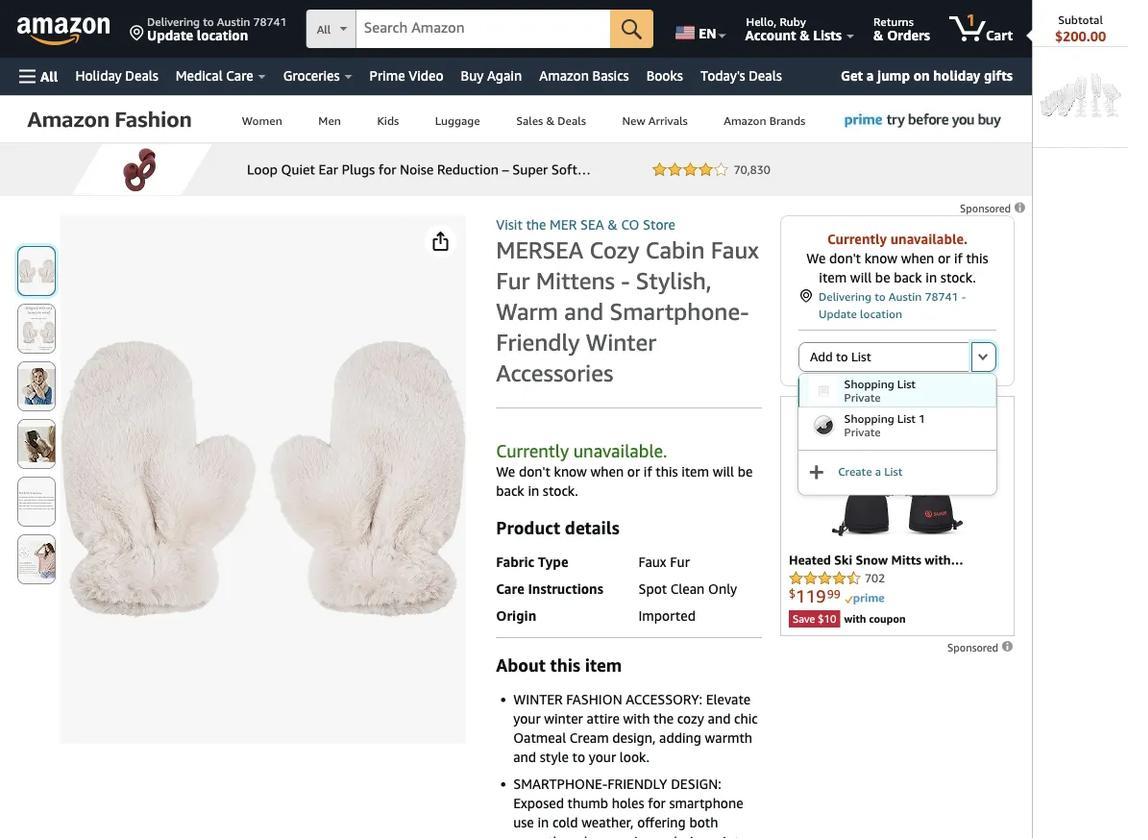 Task type: describe. For each thing, give the bounding box(es) containing it.
& for account
[[800, 27, 810, 43]]

2 horizontal spatial this
[[967, 250, 989, 266]]

winter
[[514, 692, 563, 708]]

leave feedback on sponsored ad element for bottom sponsored link
[[948, 641, 1015, 654]]

1 horizontal spatial your
[[589, 750, 616, 765]]

1 vertical spatial if
[[644, 464, 653, 480]]

deals inside 'sales & deals' link
[[558, 113, 586, 127]]

attire
[[587, 711, 620, 727]]

sea
[[581, 217, 605, 233]]

winter fashion accessory: elevate your winter attire with the cozy and chic oatmeal cream design, adding warmth and style to your look.
[[514, 692, 758, 765]]

orders
[[888, 27, 931, 43]]

winter
[[586, 328, 657, 356]]

men
[[319, 113, 341, 127]]

sales
[[516, 113, 543, 127]]

Add to List radio
[[799, 342, 972, 372]]

holiday deals link
[[67, 62, 167, 89]]

list inside shopping list 1 private
[[898, 412, 916, 425]]

use
[[514, 815, 534, 831]]

prime
[[370, 68, 405, 84]]

to for add to list
[[836, 350, 849, 364]]

0 vertical spatial be
[[876, 270, 891, 286]]

add to list
[[811, 350, 872, 364]]

medical care link
[[167, 62, 275, 89]]

amazon brands
[[724, 113, 806, 127]]

austin for location
[[217, 14, 250, 28]]

2 vertical spatial this
[[551, 655, 581, 675]]

0 horizontal spatial will
[[713, 464, 735, 480]]

dropdown image
[[979, 353, 988, 361]]

hello, ruby
[[747, 14, 806, 28]]

with
[[624, 711, 650, 727]]

adding
[[660, 730, 702, 746]]

delivering for update
[[819, 289, 872, 303]]

prime video
[[370, 68, 444, 84]]

offering
[[638, 815, 686, 831]]

returns & orders
[[874, 14, 931, 43]]

shopping list 1 private
[[845, 412, 926, 438]]

all inside all search box
[[317, 23, 331, 36]]

smartphone-
[[514, 776, 608, 792]]

for
[[648, 796, 666, 812]]

holiday
[[934, 67, 981, 83]]

cart
[[987, 27, 1013, 43]]

elevate
[[706, 692, 751, 708]]

co
[[622, 217, 640, 233]]

smartphone
[[670, 796, 744, 812]]

on
[[914, 67, 930, 83]]

kids
[[377, 113, 399, 127]]

create a list
[[839, 465, 903, 478]]

delivering to austin 78741 update location
[[147, 14, 287, 43]]

0 vertical spatial in
[[926, 270, 938, 286]]

get
[[841, 67, 864, 83]]

deals for today's deals
[[749, 68, 782, 84]]

warmth inside winter fashion accessory: elevate your winter attire with the cozy and chic oatmeal cream design, adding warmth and style to your look.
[[705, 730, 753, 746]]

& for returns
[[874, 27, 884, 43]]

get a jump on holiday gifts link
[[834, 63, 1021, 88]]

visit the mer sea & co store mersea cozy cabin faux fur mittens - stylish, warm and smartphone- friendly winter accessories
[[496, 217, 759, 387]]

imported
[[639, 608, 696, 624]]

buy again link
[[452, 62, 531, 89]]

oatmeal
[[514, 730, 566, 746]]

0 vertical spatial will
[[851, 270, 872, 286]]

0 vertical spatial if
[[955, 250, 963, 266]]

0 vertical spatial stock.
[[941, 270, 977, 286]]

create a list link
[[839, 462, 903, 478]]

and inside visit the mer sea & co store mersea cozy cabin faux fur mittens - stylish, warm and smartphone- friendly winter accessories
[[565, 298, 604, 325]]

details
[[565, 517, 620, 538]]

1 vertical spatial faux
[[639, 554, 667, 570]]

subtotal $200.00
[[1056, 12, 1107, 44]]

women
[[242, 113, 282, 127]]

list right create
[[885, 465, 903, 478]]

accessories
[[496, 359, 614, 387]]

a for get
[[867, 67, 874, 83]]

0 vertical spatial currently
[[828, 231, 888, 247]]

All search field
[[306, 10, 654, 50]]

basics
[[593, 68, 629, 84]]

0 horizontal spatial item
[[585, 655, 622, 675]]

groceries link
[[275, 62, 361, 89]]

1 horizontal spatial don't
[[830, 250, 861, 266]]

again
[[487, 68, 522, 84]]

holiday
[[75, 68, 122, 84]]

medical
[[176, 68, 223, 84]]

to for delivering to austin 78741 - update location
[[875, 289, 886, 303]]

shopping for shopping list 1
[[845, 412, 895, 425]]

to inside winter fashion accessory: elevate your winter attire with the cozy and chic oatmeal cream design, adding warmth and style to your look.
[[573, 750, 586, 765]]

location inside "delivering to austin 78741 - update location"
[[861, 307, 903, 320]]

men link
[[300, 96, 359, 142]]

sponsored for top sponsored link leave feedback on sponsored ad element
[[961, 202, 1014, 215]]

women link
[[224, 96, 300, 142]]

brands
[[770, 113, 806, 127]]

accessory:
[[626, 692, 703, 708]]

chic
[[735, 711, 758, 727]]

and down elevate at the bottom of page
[[708, 711, 731, 727]]

1 horizontal spatial care
[[496, 581, 525, 597]]

account
[[746, 27, 797, 43]]

deals for holiday deals
[[125, 68, 159, 84]]

cream
[[570, 730, 609, 746]]

medical care
[[176, 68, 254, 84]]

about this item
[[496, 655, 622, 675]]

1 vertical spatial when
[[591, 464, 624, 480]]

1 vertical spatial fur
[[670, 554, 690, 570]]

prime try before you buy image
[[837, 96, 1012, 143]]

1 horizontal spatial we
[[807, 250, 826, 266]]

1 inside shopping list 1 private
[[919, 412, 926, 425]]

prime video link
[[361, 62, 452, 89]]

spot clean only
[[639, 581, 738, 597]]

hello,
[[747, 14, 777, 28]]

product
[[496, 517, 561, 538]]

sales & deals
[[516, 113, 586, 127]]

78741 for -
[[925, 289, 959, 303]]

and inside smartphone-friendly design: exposed thumb holes for smartphone use in cold weather, offering both warmth and convenience during win
[[565, 834, 588, 838]]

smartphone-friendly design: exposed thumb holes for smartphone use in cold weather, offering both warmth and convenience during win
[[514, 776, 752, 838]]

0 vertical spatial item
[[820, 270, 847, 286]]

0 vertical spatial your
[[514, 711, 541, 727]]

list inside shopping list private
[[898, 377, 916, 390]]

clean
[[671, 581, 705, 597]]

fabric type
[[496, 554, 569, 570]]

cold
[[553, 815, 578, 831]]

amazon brands link
[[706, 96, 824, 142]]

1 horizontal spatial when
[[902, 250, 935, 266]]

add to list option group
[[799, 342, 997, 372]]

sponsored for bottom sponsored link leave feedback on sponsored ad element
[[948, 641, 1002, 654]]

1 vertical spatial be
[[738, 464, 753, 480]]

video
[[409, 68, 444, 84]]

1 horizontal spatial this
[[656, 464, 678, 480]]

update inside delivering to austin 78741 update location
[[147, 27, 193, 43]]

mersea cozy cabin faux fur mittens - stylish, warm and smartphone-friendly winter accessories image
[[60, 341, 466, 618]]

cozy
[[590, 236, 640, 264]]

all inside all button
[[40, 68, 58, 84]]

list inside radio
[[852, 350, 872, 364]]

shopping list image
[[810, 376, 838, 405]]

navigation navigation
[[0, 0, 1129, 838]]

visit the mer sea & co store link
[[496, 217, 676, 233]]

& for sales
[[547, 113, 555, 127]]

friendly
[[496, 328, 580, 356]]



Task type: locate. For each thing, give the bounding box(es) containing it.
shopping down "add to list" radio
[[845, 377, 895, 390]]

fashion
[[567, 692, 623, 708]]

don't
[[830, 250, 861, 266], [519, 464, 551, 480]]

1 vertical spatial in
[[528, 483, 540, 499]]

1 horizontal spatial -
[[962, 289, 967, 303]]

0 horizontal spatial be
[[738, 464, 753, 480]]

0 horizontal spatial fur
[[496, 267, 530, 295]]

add
[[811, 350, 833, 364]]

0 horizontal spatial know
[[554, 464, 587, 480]]

location up "add to list" radio
[[861, 307, 903, 320]]

location inside delivering to austin 78741 update location
[[197, 27, 248, 43]]

private up create a list link
[[845, 425, 881, 438]]

origin
[[496, 608, 537, 624]]

be up "delivering to austin 78741 - update location"
[[876, 270, 891, 286]]

1 horizontal spatial be
[[876, 270, 891, 286]]

will left +
[[713, 464, 735, 480]]

amazon fashion image
[[27, 96, 212, 144]]

stock. up delivering to austin 78741 - update location link
[[941, 270, 977, 286]]

& inside visit the mer sea & co store mersea cozy cabin faux fur mittens - stylish, warm and smartphone- friendly winter accessories
[[608, 217, 618, 233]]

weather,
[[582, 815, 634, 831]]

list down shopping list private
[[898, 412, 916, 425]]

1 inside the navigation navigation
[[967, 11, 976, 29]]

$200.00
[[1056, 28, 1107, 44]]

faux right cabin
[[711, 236, 759, 264]]

0 vertical spatial we
[[807, 250, 826, 266]]

warmth down the use
[[514, 834, 561, 838]]

we up "delivering to austin 78741 - update location"
[[807, 250, 826, 266]]

shopping for shopping list
[[845, 377, 895, 390]]

care inside the navigation navigation
[[226, 68, 254, 84]]

a right create
[[876, 465, 882, 478]]

0 horizontal spatial when
[[591, 464, 624, 480]]

1 vertical spatial update
[[819, 307, 858, 320]]

0 horizontal spatial amazon
[[540, 68, 589, 84]]

cozy
[[678, 711, 705, 727]]

this up winter
[[551, 655, 581, 675]]

leave feedback on sponsored ad element for top sponsored link
[[961, 202, 1028, 215]]

a inside navigation
[[867, 67, 874, 83]]

0 horizontal spatial currently unavailable. we don't know when or if this item will be back in stock.
[[496, 440, 753, 499]]

back up delivering to austin 78741 - update location link
[[894, 270, 923, 286]]

0 vertical spatial a
[[867, 67, 874, 83]]

shopping inside shopping list 1 private
[[845, 412, 895, 425]]

when up delivering to austin 78741 - update location link
[[902, 250, 935, 266]]

amazon for amazon brands
[[724, 113, 767, 127]]

0 vertical spatial sponsored link
[[961, 199, 1028, 218]]

1 vertical spatial sponsored link
[[948, 640, 1015, 654]]

style
[[540, 750, 569, 765]]

0 horizontal spatial or
[[628, 464, 641, 480]]

holes
[[612, 796, 645, 812]]

0 horizontal spatial we
[[496, 464, 516, 480]]

warm
[[496, 298, 559, 325]]

deals right the holiday
[[125, 68, 159, 84]]

the inside winter fashion accessory: elevate your winter attire with the cozy and chic oatmeal cream design, adding warmth and style to your look.
[[654, 711, 674, 727]]

instructions
[[528, 581, 604, 597]]

stock.
[[941, 270, 977, 286], [543, 483, 579, 499]]

0 vertical spatial shopping
[[845, 377, 895, 390]]

1 vertical spatial don't
[[519, 464, 551, 480]]

1 horizontal spatial currently
[[828, 231, 888, 247]]

care right the medical
[[226, 68, 254, 84]]

1 vertical spatial this
[[656, 464, 678, 480]]

amazon
[[540, 68, 589, 84], [724, 113, 767, 127]]

shopping inside shopping list private
[[845, 377, 895, 390]]

0 horizontal spatial location
[[197, 27, 248, 43]]

1 vertical spatial leave feedback on sponsored ad element
[[948, 641, 1015, 654]]

and down the cold
[[565, 834, 588, 838]]

to right add
[[836, 350, 849, 364]]

78741 inside delivering to austin 78741 update location
[[253, 14, 287, 28]]

1 horizontal spatial currently unavailable. we don't know when or if this item will be back in stock.
[[807, 231, 989, 286]]

& inside returns & orders
[[874, 27, 884, 43]]

faux
[[711, 236, 759, 264], [639, 554, 667, 570]]

lists
[[814, 27, 842, 43]]

deals right sales
[[558, 113, 586, 127]]

a right get
[[867, 67, 874, 83]]

deals down account
[[749, 68, 782, 84]]

be left +
[[738, 464, 753, 480]]

austin inside delivering to austin 78741 update location
[[217, 14, 250, 28]]

private up shopping list 1 private
[[845, 390, 881, 404]]

the down the accessory:
[[654, 711, 674, 727]]

1 vertical spatial item
[[682, 464, 710, 480]]

to up medical care in the top of the page
[[203, 14, 214, 28]]

faux fur
[[639, 554, 690, 570]]

mittens
[[536, 267, 615, 295]]

0 vertical spatial or
[[938, 250, 951, 266]]

1 shopping from the top
[[845, 377, 895, 390]]

your down the cream
[[589, 750, 616, 765]]

unavailable. up delivering to austin 78741 - update location link
[[891, 231, 968, 247]]

1 horizontal spatial back
[[894, 270, 923, 286]]

0 horizontal spatial update
[[147, 27, 193, 43]]

78741 inside "delivering to austin 78741 - update location"
[[925, 289, 959, 303]]

item up faux fur in the bottom of the page
[[682, 464, 710, 480]]

1 horizontal spatial item
[[682, 464, 710, 480]]

exposed
[[514, 796, 564, 812]]

if up faux fur in the bottom of the page
[[644, 464, 653, 480]]

1 vertical spatial shopping
[[845, 412, 895, 425]]

1 vertical spatial 78741
[[925, 289, 959, 303]]

1 horizontal spatial if
[[955, 250, 963, 266]]

in up delivering to austin 78741 - update location link
[[926, 270, 938, 286]]

leave feedback on sponsored ad element
[[961, 202, 1028, 215], [948, 641, 1015, 654]]

new arrivals link
[[605, 96, 706, 142]]

amazon basics link
[[531, 62, 638, 89]]

1 down add to list option group
[[919, 412, 926, 425]]

or up delivering to austin 78741 - update location link
[[938, 250, 951, 266]]

today's deals link
[[692, 62, 791, 89]]

stylish,
[[636, 267, 712, 295]]

ruby
[[780, 14, 806, 28]]

winter
[[544, 711, 583, 727]]

& left orders
[[874, 27, 884, 43]]

1 vertical spatial we
[[496, 464, 516, 480]]

0 horizontal spatial back
[[496, 483, 525, 499]]

buy
[[461, 68, 484, 84]]

a for create
[[876, 465, 882, 478]]

luggage link
[[417, 96, 498, 142]]

0 vertical spatial unavailable.
[[891, 231, 968, 247]]

0 vertical spatial warmth
[[705, 730, 753, 746]]

update up the medical
[[147, 27, 193, 43]]

1 vertical spatial currently
[[496, 440, 569, 461]]

to down the cream
[[573, 750, 586, 765]]

0 horizontal spatial warmth
[[514, 834, 561, 838]]

when up "details"
[[591, 464, 624, 480]]

1 horizontal spatial know
[[865, 250, 898, 266]]

2 horizontal spatial item
[[820, 270, 847, 286]]

& right sales
[[547, 113, 555, 127]]

today's
[[701, 68, 746, 84]]

all down amazon 'image' at top
[[40, 68, 58, 84]]

fur
[[496, 267, 530, 295], [670, 554, 690, 570]]

1 vertical spatial stock.
[[543, 483, 579, 499]]

to for delivering to austin 78741 update location
[[203, 14, 214, 28]]

list down add to list option group
[[898, 377, 916, 390]]

sponsored
[[961, 202, 1014, 215], [948, 641, 1002, 654]]

delivering for location
[[147, 14, 200, 28]]

your
[[514, 711, 541, 727], [589, 750, 616, 765]]

know up "delivering to austin 78741 - update location"
[[865, 250, 898, 266]]

shopping list 1 image
[[810, 411, 838, 439]]

convenience
[[591, 834, 666, 838]]

amazon up 'sales & deals' link
[[540, 68, 589, 84]]

fur up clean
[[670, 554, 690, 570]]

fur up warm
[[496, 267, 530, 295]]

know up product details at the bottom of page
[[554, 464, 587, 480]]

0 horizontal spatial your
[[514, 711, 541, 727]]

shopping list private
[[845, 377, 916, 404]]

- inside "delivering to austin 78741 - update location"
[[962, 289, 967, 303]]

and down oatmeal
[[514, 750, 537, 765]]

warmth down chic
[[705, 730, 753, 746]]

update up add to list
[[819, 307, 858, 320]]

books link
[[638, 62, 692, 89]]

delivering inside "delivering to austin 78741 - update location"
[[819, 289, 872, 303]]

currently up "delivering to austin 78741 - update location"
[[828, 231, 888, 247]]

fur inside visit the mer sea & co store mersea cozy cabin faux fur mittens - stylish, warm and smartphone- friendly winter accessories
[[496, 267, 530, 295]]

groceries
[[283, 68, 340, 84]]

in
[[926, 270, 938, 286], [528, 483, 540, 499], [538, 815, 549, 831]]

both
[[690, 815, 719, 831]]

in right the use
[[538, 815, 549, 831]]

if
[[955, 250, 963, 266], [644, 464, 653, 480]]

be
[[876, 270, 891, 286], [738, 464, 753, 480]]

1 vertical spatial unavailable.
[[574, 440, 668, 461]]

to inside radio
[[836, 350, 849, 364]]

currently unavailable. we don't know when or if this item will be back in stock. up delivering to austin 78741 - update location link
[[807, 231, 989, 286]]

1 vertical spatial amazon
[[724, 113, 767, 127]]

1 horizontal spatial a
[[876, 465, 882, 478]]

your down winter
[[514, 711, 541, 727]]

and
[[565, 298, 604, 325], [708, 711, 731, 727], [514, 750, 537, 765], [565, 834, 588, 838]]

0 horizontal spatial this
[[551, 655, 581, 675]]

2 vertical spatial item
[[585, 655, 622, 675]]

item up fashion
[[585, 655, 622, 675]]

fabric
[[496, 554, 535, 570]]

delivering to austin 78741 - update location
[[819, 289, 967, 320]]

item up "delivering to austin 78741 - update location"
[[820, 270, 847, 286]]

0 horizontal spatial unavailable.
[[574, 440, 668, 461]]

& left co
[[608, 217, 618, 233]]

1 vertical spatial warmth
[[514, 834, 561, 838]]

update
[[147, 27, 193, 43], [819, 307, 858, 320]]

the up mersea
[[526, 217, 547, 233]]

this up delivering to austin 78741 - update location link
[[967, 250, 989, 266]]

+
[[809, 454, 826, 488]]

in up the product
[[528, 483, 540, 499]]

0 horizontal spatial 1
[[919, 412, 926, 425]]

78741 up add to list option group
[[925, 289, 959, 303]]

shopping
[[845, 377, 895, 390], [845, 412, 895, 425]]

0 horizontal spatial austin
[[217, 14, 250, 28]]

Add to List submit
[[800, 343, 972, 371]]

faux up the spot
[[639, 554, 667, 570]]

unavailable. up "details"
[[574, 440, 668, 461]]

faux inside visit the mer sea & co store mersea cozy cabin faux fur mittens - stylish, warm and smartphone- friendly winter accessories
[[711, 236, 759, 264]]

1 horizontal spatial the
[[654, 711, 674, 727]]

0 vertical spatial don't
[[830, 250, 861, 266]]

1 vertical spatial care
[[496, 581, 525, 597]]

store
[[643, 217, 676, 233]]

all button
[[11, 58, 67, 95]]

0 horizontal spatial don't
[[519, 464, 551, 480]]

amazon for amazon basics
[[540, 68, 589, 84]]

amazon left the brands
[[724, 113, 767, 127]]

currently unavailable. we don't know when or if this item will be back in stock. up "details"
[[496, 440, 753, 499]]

mer
[[550, 217, 577, 233]]

1 horizontal spatial stock.
[[941, 270, 977, 286]]

currently
[[828, 231, 888, 247], [496, 440, 569, 461]]

delivering up add to list
[[819, 289, 872, 303]]

leeway home - stock the bar - 20 piece set image
[[1041, 55, 1122, 136]]

back up the product
[[496, 483, 525, 499]]

1 vertical spatial currently unavailable. we don't know when or if this item will be back in stock.
[[496, 440, 753, 499]]

1 private from the top
[[845, 390, 881, 404]]

1 horizontal spatial faux
[[711, 236, 759, 264]]

1 vertical spatial all
[[40, 68, 58, 84]]

location up medical care link
[[197, 27, 248, 43]]

this up faux fur in the bottom of the page
[[656, 464, 678, 480]]

and down the mittens
[[565, 298, 604, 325]]

shopping down shopping list private
[[845, 412, 895, 425]]

new arrivals
[[623, 113, 688, 127]]

we up the product
[[496, 464, 516, 480]]

unavailable.
[[891, 231, 968, 247], [574, 440, 668, 461]]

1 vertical spatial back
[[496, 483, 525, 499]]

0 vertical spatial all
[[317, 23, 331, 36]]

austin for update
[[889, 289, 922, 303]]

currently up the product
[[496, 440, 569, 461]]

private
[[845, 390, 881, 404], [845, 425, 881, 438]]

1 vertical spatial private
[[845, 425, 881, 438]]

& left lists
[[800, 27, 810, 43]]

1 horizontal spatial 1
[[967, 11, 976, 29]]

en link
[[665, 5, 735, 53]]

list
[[852, 350, 872, 364], [898, 377, 916, 390], [898, 412, 916, 425], [885, 465, 903, 478]]

the inside visit the mer sea & co store mersea cozy cabin faux fur mittens - stylish, warm and smartphone- friendly winter accessories
[[526, 217, 547, 233]]

2 horizontal spatial deals
[[749, 68, 782, 84]]

to inside delivering to austin 78741 update location
[[203, 14, 214, 28]]

books
[[647, 68, 684, 84]]

deals inside the today's deals link
[[749, 68, 782, 84]]

update inside "delivering to austin 78741 - update location"
[[819, 307, 858, 320]]

1 horizontal spatial amazon
[[724, 113, 767, 127]]

about
[[496, 655, 546, 675]]

1 vertical spatial know
[[554, 464, 587, 480]]

- up add to list option group
[[962, 289, 967, 303]]

stock. up product details at the bottom of page
[[543, 483, 579, 499]]

0 horizontal spatial currently
[[496, 440, 569, 461]]

gifts
[[985, 67, 1013, 83]]

0 vertical spatial the
[[526, 217, 547, 233]]

1 horizontal spatial unavailable.
[[891, 231, 968, 247]]

all up groceries link
[[317, 23, 331, 36]]

1 horizontal spatial 78741
[[925, 289, 959, 303]]

friendly
[[608, 776, 668, 792]]

- inside visit the mer sea & co store mersea cozy cabin faux fur mittens - stylish, warm and smartphone- friendly winter accessories
[[621, 267, 630, 295]]

delivering inside delivering to austin 78741 update location
[[147, 14, 200, 28]]

78741 for update
[[253, 14, 287, 28]]

or
[[938, 250, 951, 266], [628, 464, 641, 480]]

0 horizontal spatial -
[[621, 267, 630, 295]]

will up "delivering to austin 78741 - update location"
[[851, 270, 872, 286]]

warmth inside smartphone-friendly design: exposed thumb holes for smartphone use in cold weather, offering both warmth and convenience during win
[[514, 834, 561, 838]]

design:
[[671, 776, 722, 792]]

0 vertical spatial faux
[[711, 236, 759, 264]]

78741 up groceries
[[253, 14, 287, 28]]

care down fabric
[[496, 581, 525, 597]]

amazon image
[[17, 17, 111, 46]]

0 horizontal spatial deals
[[125, 68, 159, 84]]

amazon basics
[[540, 68, 629, 84]]

returns
[[874, 14, 914, 28]]

1 vertical spatial or
[[628, 464, 641, 480]]

when
[[902, 250, 935, 266], [591, 464, 624, 480]]

0 horizontal spatial delivering
[[147, 14, 200, 28]]

delivering up the medical
[[147, 14, 200, 28]]

amazon inside 'link'
[[724, 113, 767, 127]]

today's deals
[[701, 68, 782, 84]]

don't up "delivering to austin 78741 - update location"
[[830, 250, 861, 266]]

to up "add to list" radio
[[875, 289, 886, 303]]

- down cozy
[[621, 267, 630, 295]]

during
[[670, 834, 710, 838]]

don't up the product
[[519, 464, 551, 480]]

austin up medical care link
[[217, 14, 250, 28]]

jump
[[878, 67, 911, 83]]

0 horizontal spatial 78741
[[253, 14, 287, 28]]

austin inside "delivering to austin 78741 - update location"
[[889, 289, 922, 303]]

austin up add to list option group
[[889, 289, 922, 303]]

delivering to austin 78741 - update location link
[[799, 287, 997, 322]]

list up shopping list private
[[852, 350, 872, 364]]

spot
[[639, 581, 667, 597]]

2 shopping from the top
[[845, 412, 895, 425]]

0 vertical spatial leave feedback on sponsored ad element
[[961, 202, 1028, 215]]

to inside "delivering to austin 78741 - update location"
[[875, 289, 886, 303]]

None submit
[[611, 10, 654, 48], [18, 247, 55, 295], [18, 305, 55, 353], [973, 343, 996, 371], [18, 362, 55, 411], [18, 420, 55, 468], [18, 478, 55, 526], [18, 536, 55, 584], [611, 10, 654, 48], [18, 247, 55, 295], [18, 305, 55, 353], [973, 343, 996, 371], [18, 362, 55, 411], [18, 420, 55, 468], [18, 478, 55, 526], [18, 536, 55, 584]]

0 vertical spatial know
[[865, 250, 898, 266]]

0 vertical spatial location
[[197, 27, 248, 43]]

1 vertical spatial will
[[713, 464, 735, 480]]

private inside shopping list private
[[845, 390, 881, 404]]

2 private from the top
[[845, 425, 881, 438]]

Search Amazon text field
[[356, 11, 611, 47]]

None radio
[[972, 342, 997, 372]]

1 horizontal spatial austin
[[889, 289, 922, 303]]

deals inside "holiday deals" 'link'
[[125, 68, 159, 84]]

0 vertical spatial update
[[147, 27, 193, 43]]

smartphone-
[[610, 298, 750, 325]]

0 vertical spatial care
[[226, 68, 254, 84]]

in inside smartphone-friendly design: exposed thumb holes for smartphone use in cold weather, offering both warmth and convenience during win
[[538, 815, 549, 831]]

2 vertical spatial in
[[538, 815, 549, 831]]

thumb
[[568, 796, 609, 812]]

deals
[[125, 68, 159, 84], [749, 68, 782, 84], [558, 113, 586, 127]]

0 vertical spatial 78741
[[253, 14, 287, 28]]

1 vertical spatial 1
[[919, 412, 926, 425]]

1 vertical spatial your
[[589, 750, 616, 765]]

or up faux fur in the bottom of the page
[[628, 464, 641, 480]]

if up delivering to austin 78741 - update location link
[[955, 250, 963, 266]]

-
[[621, 267, 630, 295], [962, 289, 967, 303]]

account & lists
[[746, 27, 842, 43]]

private inside shopping list 1 private
[[845, 425, 881, 438]]

0 vertical spatial sponsored
[[961, 202, 1014, 215]]

holiday deals
[[75, 68, 159, 84]]

1 vertical spatial sponsored
[[948, 641, 1002, 654]]

1 left cart at the right of the page
[[967, 11, 976, 29]]



Task type: vqa. For each thing, say whether or not it's contained in the screenshot.


